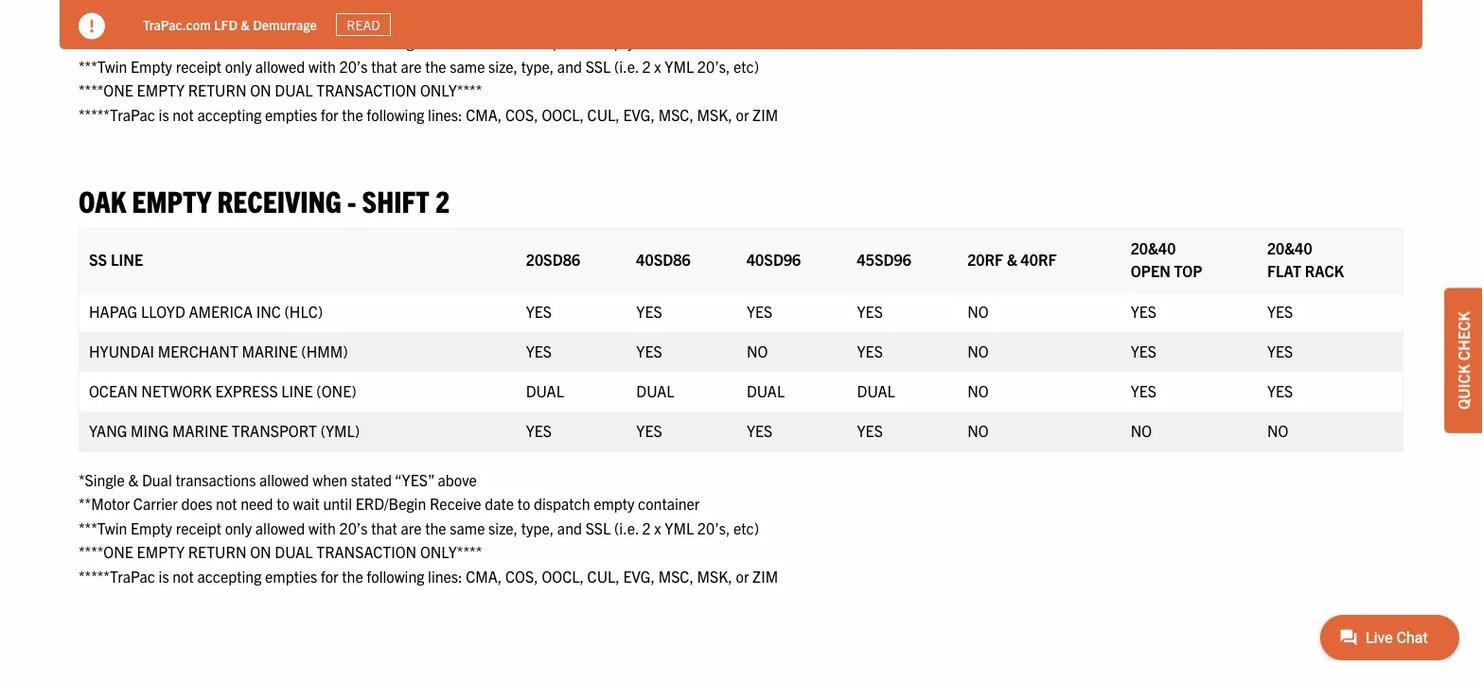 Task type: describe. For each thing, give the bounding box(es) containing it.
1 msk, from the top
[[697, 105, 732, 123]]

1 transaction from the top
[[316, 80, 417, 99]]

1 transactions from the top
[[175, 8, 256, 27]]

1 x from the top
[[654, 56, 661, 75]]

-
[[347, 181, 356, 218]]

1 cma, from the top
[[466, 105, 502, 123]]

read link
[[336, 13, 391, 36]]

20sd86
[[526, 250, 580, 269]]

receiving
[[217, 181, 341, 218]]

1 msc, from the top
[[658, 105, 694, 123]]

2 dispatch from the top
[[534, 494, 590, 513]]

ocean network express line (one)
[[89, 381, 356, 400]]

2 zim from the top
[[752, 567, 778, 586]]

1 *****trapac from the top
[[79, 105, 155, 123]]

2 above from the top
[[438, 470, 477, 489]]

read
[[347, 16, 380, 33]]

marine for (hmm)
[[242, 342, 298, 361]]

1 *single & dual transactions allowed when stated "yes" above **motor carrier does not need to wait until erd/begin receive date to dispatch empty container ***twin empty receipt only allowed with 20's that are the same size, type, and ssl (i.e. 2 x yml 20's, etc) ****one empty return on dual transaction only**** *****trapac is not accepting empties for the following lines: cma, cos, oocl, cul, evg, msc, msk, or zim from the top
[[79, 8, 778, 123]]

1 yml from the top
[[665, 56, 694, 75]]

& left '40rf' in the right top of the page
[[1007, 250, 1017, 269]]

(hlc)
[[284, 302, 323, 321]]

1 dispatch from the top
[[534, 32, 590, 51]]

2 ****one from the top
[[79, 543, 133, 561]]

2 same from the top
[[450, 518, 485, 537]]

1 erd/begin from the top
[[356, 32, 426, 51]]

inc
[[256, 302, 281, 321]]

trapac.com lfd & demurrage
[[143, 16, 317, 33]]

1 return from the top
[[188, 80, 247, 99]]

0 vertical spatial empty
[[137, 80, 185, 99]]

1 above from the top
[[438, 8, 477, 27]]

2 are from the top
[[401, 518, 422, 537]]

trapac.com
[[143, 16, 211, 33]]

1 dual from the top
[[142, 8, 172, 27]]

open
[[1131, 261, 1171, 280]]

2 yml from the top
[[665, 518, 694, 537]]

1 on from the top
[[250, 80, 271, 99]]

1 does from the top
[[181, 32, 212, 51]]

hyundai merchant marine (hmm)
[[89, 342, 348, 361]]

2 *****trapac from the top
[[79, 567, 155, 586]]

transport
[[232, 421, 317, 440]]

2 transactions from the top
[[175, 470, 256, 489]]

2 until from the top
[[323, 494, 352, 513]]

2 x from the top
[[654, 518, 661, 537]]

2 empty from the top
[[131, 518, 172, 537]]

2 need from the top
[[241, 494, 273, 513]]

2 transaction from the top
[[316, 543, 417, 561]]

2 ssl from the top
[[585, 518, 611, 537]]

1 only**** from the top
[[420, 80, 482, 99]]

1 oocl, from the top
[[542, 105, 584, 123]]

1 cul, from the top
[[587, 105, 620, 123]]

2 when from the top
[[313, 470, 347, 489]]

20rf & 40rf
[[967, 250, 1057, 269]]

1 or from the top
[[736, 105, 749, 123]]

hapag
[[89, 302, 137, 321]]

1 when from the top
[[313, 8, 347, 27]]

1 date from the top
[[485, 32, 514, 51]]

merchant
[[158, 342, 238, 361]]

ocean
[[89, 381, 138, 400]]

yang
[[89, 421, 127, 440]]

1 is from the top
[[159, 105, 169, 123]]

america
[[189, 302, 253, 321]]

2 receive from the top
[[430, 494, 481, 513]]

2 following from the top
[[367, 567, 424, 586]]

& down the ming at the bottom of the page
[[128, 470, 138, 489]]

2 type, from the top
[[521, 518, 554, 537]]

2 carrier from the top
[[133, 494, 178, 513]]

ming
[[131, 421, 169, 440]]

2 date from the top
[[485, 494, 514, 513]]

1 cos, from the top
[[505, 105, 538, 123]]

2 20's from the top
[[339, 518, 368, 537]]

0 horizontal spatial line
[[111, 250, 143, 269]]

1 are from the top
[[401, 56, 422, 75]]

2 and from the top
[[557, 518, 582, 537]]

2 empties from the top
[[265, 567, 317, 586]]

2 evg, from the top
[[623, 567, 655, 586]]

hapag lloyd america inc (hlc)
[[89, 302, 323, 321]]

lfd
[[214, 16, 238, 33]]

2 (i.e. from the top
[[614, 518, 639, 537]]

20&40 for flat
[[1267, 238, 1312, 257]]

1 **motor from the top
[[79, 32, 130, 51]]

quick check
[[1454, 312, 1473, 410]]

shift
[[362, 181, 429, 218]]

demurrage
[[253, 16, 317, 33]]

1 empties from the top
[[265, 105, 317, 123]]

oak empty receiving                - shift 2
[[79, 181, 450, 218]]

1 with from the top
[[309, 56, 336, 75]]

1 lines: from the top
[[428, 105, 462, 123]]

1 horizontal spatial line
[[281, 381, 313, 400]]

network
[[141, 381, 212, 400]]

ss
[[89, 250, 107, 269]]

2 vertical spatial 2
[[642, 518, 651, 537]]

oak
[[79, 181, 126, 218]]

2 erd/begin from the top
[[356, 494, 426, 513]]

2 vertical spatial empty
[[137, 543, 185, 561]]

1 empty from the top
[[594, 32, 634, 51]]

& right solid 'icon'
[[128, 8, 138, 27]]

quick check link
[[1444, 288, 1482, 433]]

solid image
[[79, 13, 105, 39]]

1 only from the top
[[225, 56, 252, 75]]

1 ***twin from the top
[[79, 56, 127, 75]]

20&40 open top
[[1131, 238, 1202, 280]]

flat
[[1267, 261, 1301, 280]]



Task type: vqa. For each thing, say whether or not it's contained in the screenshot.
Select
no



Task type: locate. For each thing, give the bounding box(es) containing it.
rack
[[1305, 261, 1344, 280]]

stated
[[351, 8, 392, 27], [351, 470, 392, 489]]

1 vertical spatial cma,
[[466, 567, 502, 586]]

0 vertical spatial or
[[736, 105, 749, 123]]

1 vertical spatial return
[[188, 543, 247, 561]]

20&40 for open
[[1131, 238, 1176, 257]]

2 that from the top
[[371, 518, 397, 537]]

0 vertical spatial (i.e.
[[614, 56, 639, 75]]

1 for from the top
[[321, 105, 338, 123]]

1 vertical spatial ****one
[[79, 543, 133, 561]]

20&40 inside 20&40 open top
[[1131, 238, 1176, 257]]

0 vertical spatial ****one
[[79, 80, 133, 99]]

wait left the read
[[293, 32, 320, 51]]

1 that from the top
[[371, 56, 397, 75]]

2 or from the top
[[736, 567, 749, 586]]

2 etc) from the top
[[734, 518, 759, 537]]

cos,
[[505, 105, 538, 123], [505, 567, 538, 586]]

0 vertical spatial same
[[450, 56, 485, 75]]

1 vertical spatial line
[[281, 381, 313, 400]]

date
[[485, 32, 514, 51], [485, 494, 514, 513]]

1 vertical spatial does
[[181, 494, 212, 513]]

2 lines: from the top
[[428, 567, 462, 586]]

0 vertical spatial 20's
[[339, 56, 368, 75]]

1 etc) from the top
[[734, 56, 759, 75]]

2 msc, from the top
[[658, 567, 694, 586]]

1 vertical spatial evg,
[[623, 567, 655, 586]]

0 vertical spatial line
[[111, 250, 143, 269]]

following
[[367, 105, 424, 123], [367, 567, 424, 586]]

1 accepting from the top
[[197, 105, 262, 123]]

20rf
[[967, 250, 1003, 269]]

2 size, from the top
[[488, 518, 518, 537]]

ssl
[[585, 56, 611, 75], [585, 518, 611, 537]]

0 vertical spatial empties
[[265, 105, 317, 123]]

need down transport
[[241, 494, 273, 513]]

2 *single from the top
[[79, 470, 125, 489]]

until down (yml)
[[323, 494, 352, 513]]

dual
[[275, 80, 313, 99], [526, 381, 564, 400], [636, 381, 674, 400], [747, 381, 785, 400], [857, 381, 895, 400], [275, 543, 313, 561]]

1 vertical spatial that
[[371, 518, 397, 537]]

(one)
[[316, 381, 356, 400]]

0 vertical spatial 20's,
[[697, 56, 730, 75]]

marine down inc
[[242, 342, 298, 361]]

0 vertical spatial evg,
[[623, 105, 655, 123]]

1 zim from the top
[[752, 105, 778, 123]]

1 wait from the top
[[293, 32, 320, 51]]

2 cul, from the top
[[587, 567, 620, 586]]

evg,
[[623, 105, 655, 123], [623, 567, 655, 586]]

2 "yes" from the top
[[395, 470, 434, 489]]

msk,
[[697, 105, 732, 123], [697, 567, 732, 586]]

until
[[323, 32, 352, 51], [323, 494, 352, 513]]

1 vertical spatial **motor
[[79, 494, 130, 513]]

marine
[[242, 342, 298, 361], [172, 421, 228, 440]]

when
[[313, 8, 347, 27], [313, 470, 347, 489]]

dual down the ming at the bottom of the page
[[142, 470, 172, 489]]

empty
[[137, 80, 185, 99], [132, 181, 211, 218], [137, 543, 185, 561]]

line right ss
[[111, 250, 143, 269]]

msc,
[[658, 105, 694, 123], [658, 567, 694, 586]]

lines:
[[428, 105, 462, 123], [428, 567, 462, 586]]

size,
[[488, 56, 518, 75], [488, 518, 518, 537]]

until right demurrage
[[323, 32, 352, 51]]

2 is from the top
[[159, 567, 169, 586]]

1 vertical spatial date
[[485, 494, 514, 513]]

2 return from the top
[[188, 543, 247, 561]]

check
[[1454, 312, 1473, 361]]

2 on from the top
[[250, 543, 271, 561]]

1 vertical spatial for
[[321, 567, 338, 586]]

yang ming marine transport (yml)
[[89, 421, 360, 440]]

2 only from the top
[[225, 518, 252, 537]]

transactions
[[175, 8, 256, 27], [175, 470, 256, 489]]

marine down ocean network express line (one) at the left bottom
[[172, 421, 228, 440]]

1 vertical spatial accepting
[[197, 567, 262, 586]]

return
[[188, 80, 247, 99], [188, 543, 247, 561]]

2 receipt from the top
[[176, 518, 221, 537]]

2 stated from the top
[[351, 470, 392, 489]]

empty
[[594, 32, 634, 51], [594, 494, 634, 513]]

20's,
[[697, 56, 730, 75], [697, 518, 730, 537]]

0 vertical spatial x
[[654, 56, 661, 75]]

1 evg, from the top
[[623, 105, 655, 123]]

1 container from the top
[[638, 32, 700, 51]]

1 (i.e. from the top
[[614, 56, 639, 75]]

0 vertical spatial is
[[159, 105, 169, 123]]

20&40 inside 20&40 flat rack
[[1267, 238, 1312, 257]]

(yml)
[[321, 421, 360, 440]]

1 vertical spatial *single & dual transactions allowed when stated "yes" above **motor carrier does not need to wait until erd/begin receive date to dispatch empty container ***twin empty receipt only allowed with 20's that are the same size, type, and ssl (i.e. 2 x yml 20's, etc) ****one empty return on dual transaction only**** *****trapac is not accepting empties for the following lines: cma, cos, oocl, cul, evg, msc, msk, or zim
[[79, 470, 778, 586]]

for
[[321, 105, 338, 123], [321, 567, 338, 586]]

0 vertical spatial zim
[[752, 105, 778, 123]]

quick
[[1454, 364, 1473, 410]]

0 vertical spatial with
[[309, 56, 336, 75]]

1 vertical spatial following
[[367, 567, 424, 586]]

40sd96
[[747, 250, 801, 269]]

express
[[215, 381, 278, 400]]

0 horizontal spatial 20&40
[[1131, 238, 1176, 257]]

**motor left trapac.com
[[79, 32, 130, 51]]

1 need from the top
[[241, 32, 273, 51]]

1 empty from the top
[[131, 56, 172, 75]]

0 vertical spatial cma,
[[466, 105, 502, 123]]

1 vertical spatial receipt
[[176, 518, 221, 537]]

20&40 flat rack
[[1267, 238, 1344, 280]]

1 until from the top
[[323, 32, 352, 51]]

0 vertical spatial erd/begin
[[356, 32, 426, 51]]

are
[[401, 56, 422, 75], [401, 518, 422, 537]]

dual right solid 'icon'
[[142, 8, 172, 27]]

yes
[[526, 302, 552, 321], [636, 302, 662, 321], [747, 302, 773, 321], [857, 302, 883, 321], [1131, 302, 1157, 321], [1267, 302, 1293, 321], [526, 342, 552, 361], [636, 342, 662, 361], [857, 342, 883, 361], [1131, 342, 1157, 361], [1267, 342, 1293, 361], [1131, 381, 1157, 400], [1267, 381, 1293, 400], [526, 421, 552, 440], [636, 421, 662, 440], [747, 421, 773, 440], [857, 421, 883, 440]]

stated down (yml)
[[351, 470, 392, 489]]

2 20's, from the top
[[697, 518, 730, 537]]

lloyd
[[141, 302, 185, 321]]

receipt
[[176, 56, 221, 75], [176, 518, 221, 537]]

1 type, from the top
[[521, 56, 554, 75]]

1 ****one from the top
[[79, 80, 133, 99]]

0 vertical spatial ssl
[[585, 56, 611, 75]]

40rf
[[1021, 250, 1057, 269]]

carrier down the ming at the bottom of the page
[[133, 494, 178, 513]]

1 vertical spatial cos,
[[505, 567, 538, 586]]

2 cos, from the top
[[505, 567, 538, 586]]

erd/begin
[[356, 32, 426, 51], [356, 494, 426, 513]]

1 vertical spatial empties
[[265, 567, 317, 586]]

0 vertical spatial 2
[[642, 56, 651, 75]]

0 vertical spatial yml
[[665, 56, 694, 75]]

empties
[[265, 105, 317, 123], [265, 567, 317, 586]]

does
[[181, 32, 212, 51], [181, 494, 212, 513]]

1 vertical spatial *single
[[79, 470, 125, 489]]

40sd86
[[636, 250, 691, 269]]

2 cma, from the top
[[466, 567, 502, 586]]

0 vertical spatial cul,
[[587, 105, 620, 123]]

does left the lfd
[[181, 32, 212, 51]]

yml
[[665, 56, 694, 75], [665, 518, 694, 537]]

transaction
[[316, 80, 417, 99], [316, 543, 417, 561]]

2 *single & dual transactions allowed when stated "yes" above **motor carrier does not need to wait until erd/begin receive date to dispatch empty container ***twin empty receipt only allowed with 20's that are the same size, type, and ssl (i.e. 2 x yml 20's, etc) ****one empty return on dual transaction only**** *****trapac is not accepting empties for the following lines: cma, cos, oocl, cul, evg, msc, msk, or zim from the top
[[79, 470, 778, 586]]

0 vertical spatial container
[[638, 32, 700, 51]]

0 vertical spatial are
[[401, 56, 422, 75]]

1 receive from the top
[[430, 32, 481, 51]]

2
[[642, 56, 651, 75], [435, 181, 450, 218], [642, 518, 651, 537]]

0 vertical spatial "yes"
[[395, 8, 434, 27]]

cma,
[[466, 105, 502, 123], [466, 567, 502, 586]]

*single
[[79, 8, 125, 27], [79, 470, 125, 489]]

cul,
[[587, 105, 620, 123], [587, 567, 620, 586]]

allowed
[[259, 8, 309, 27], [255, 56, 305, 75], [259, 470, 309, 489], [255, 518, 305, 537]]

0 vertical spatial *single & dual transactions allowed when stated "yes" above **motor carrier does not need to wait until erd/begin receive date to dispatch empty container ***twin empty receipt only allowed with 20's that are the same size, type, and ssl (i.e. 2 x yml 20's, etc) ****one empty return on dual transaction only**** *****trapac is not accepting empties for the following lines: cma, cos, oocl, cul, evg, msc, msk, or zim
[[79, 8, 778, 123]]

0 horizontal spatial marine
[[172, 421, 228, 440]]

1 vertical spatial need
[[241, 494, 273, 513]]

only****
[[420, 80, 482, 99], [420, 543, 482, 561]]

1 ssl from the top
[[585, 56, 611, 75]]

no
[[967, 302, 989, 321], [747, 342, 768, 361], [967, 342, 989, 361], [967, 381, 989, 400], [967, 421, 989, 440], [1131, 421, 1152, 440], [1267, 421, 1288, 440]]

0 vertical spatial receipt
[[176, 56, 221, 75]]

(i.e.
[[614, 56, 639, 75], [614, 518, 639, 537]]

0 vertical spatial msc,
[[658, 105, 694, 123]]

stated right demurrage
[[351, 8, 392, 27]]

*single left trapac.com
[[79, 8, 125, 27]]

1 following from the top
[[367, 105, 424, 123]]

0 vertical spatial only
[[225, 56, 252, 75]]

& right the lfd
[[241, 16, 250, 33]]

need right the lfd
[[241, 32, 273, 51]]

1 carrier from the top
[[133, 32, 178, 51]]

2 dual from the top
[[142, 470, 172, 489]]

wait down transport
[[293, 494, 320, 513]]

above
[[438, 8, 477, 27], [438, 470, 477, 489]]

20&40 up open at the top right
[[1131, 238, 1176, 257]]

**motor down yang
[[79, 494, 130, 513]]

0 vertical spatial oocl,
[[542, 105, 584, 123]]

1 vertical spatial only
[[225, 518, 252, 537]]

1 vertical spatial same
[[450, 518, 485, 537]]

does down yang ming marine transport (yml)
[[181, 494, 212, 513]]

2 20&40 from the left
[[1267, 238, 1312, 257]]

0 vertical spatial ***twin
[[79, 56, 127, 75]]

0 vertical spatial receive
[[430, 32, 481, 51]]

1 stated from the top
[[351, 8, 392, 27]]

1 vertical spatial (i.e.
[[614, 518, 639, 537]]

2 empty from the top
[[594, 494, 634, 513]]

on
[[250, 80, 271, 99], [250, 543, 271, 561]]

line left (one)
[[281, 381, 313, 400]]

0 vertical spatial transactions
[[175, 8, 256, 27]]

0 vertical spatial until
[[323, 32, 352, 51]]

that
[[371, 56, 397, 75], [371, 518, 397, 537]]

1 vertical spatial *****trapac
[[79, 567, 155, 586]]

0 vertical spatial does
[[181, 32, 212, 51]]

marine for transport
[[172, 421, 228, 440]]

1 20's from the top
[[339, 56, 368, 75]]

1 vertical spatial transaction
[[316, 543, 417, 561]]

0 vertical spatial empty
[[594, 32, 634, 51]]

empty
[[131, 56, 172, 75], [131, 518, 172, 537]]

1 20&40 from the left
[[1131, 238, 1176, 257]]

20&40 up flat
[[1267, 238, 1312, 257]]

2 only**** from the top
[[420, 543, 482, 561]]

line
[[111, 250, 143, 269], [281, 381, 313, 400]]

45sd96
[[857, 250, 911, 269]]

to
[[277, 32, 289, 51], [517, 32, 530, 51], [277, 494, 289, 513], [517, 494, 530, 513]]

1 vertical spatial erd/begin
[[356, 494, 426, 513]]

etc)
[[734, 56, 759, 75], [734, 518, 759, 537]]

dispatch
[[534, 32, 590, 51], [534, 494, 590, 513]]

0 vertical spatial type,
[[521, 56, 554, 75]]

1 vertical spatial 2
[[435, 181, 450, 218]]

****one
[[79, 80, 133, 99], [79, 543, 133, 561]]

carrier right solid 'icon'
[[133, 32, 178, 51]]

1 vertical spatial x
[[654, 518, 661, 537]]

receive
[[430, 32, 481, 51], [430, 494, 481, 513]]

2 with from the top
[[309, 518, 336, 537]]

1 same from the top
[[450, 56, 485, 75]]

1 vertical spatial container
[[638, 494, 700, 513]]

1 vertical spatial dual
[[142, 470, 172, 489]]

1 size, from the top
[[488, 56, 518, 75]]

1 vertical spatial until
[[323, 494, 352, 513]]

1 vertical spatial empty
[[594, 494, 634, 513]]

1 vertical spatial are
[[401, 518, 422, 537]]

and
[[557, 56, 582, 75], [557, 518, 582, 537]]

1 vertical spatial or
[[736, 567, 749, 586]]

0 vertical spatial on
[[250, 80, 271, 99]]

x
[[654, 56, 661, 75], [654, 518, 661, 537]]

1 vertical spatial type,
[[521, 518, 554, 537]]

is
[[159, 105, 169, 123], [159, 567, 169, 586]]

wait
[[293, 32, 320, 51], [293, 494, 320, 513]]

1 "yes" from the top
[[395, 8, 434, 27]]

1 vertical spatial empty
[[132, 181, 211, 218]]

0 vertical spatial for
[[321, 105, 338, 123]]

0 vertical spatial dual
[[142, 8, 172, 27]]

1 vertical spatial etc)
[[734, 518, 759, 537]]

(hmm)
[[301, 342, 348, 361]]

2 oocl, from the top
[[542, 567, 584, 586]]

*****trapac
[[79, 105, 155, 123], [79, 567, 155, 586]]

carrier
[[133, 32, 178, 51], [133, 494, 178, 513]]

0 vertical spatial date
[[485, 32, 514, 51]]

0 vertical spatial return
[[188, 80, 247, 99]]

not
[[216, 32, 237, 51], [173, 105, 194, 123], [216, 494, 237, 513], [173, 567, 194, 586]]

1 vertical spatial stated
[[351, 470, 392, 489]]

1 vertical spatial empty
[[131, 518, 172, 537]]

0 vertical spatial stated
[[351, 8, 392, 27]]

1 vertical spatial ***twin
[[79, 518, 127, 537]]

1 vertical spatial carrier
[[133, 494, 178, 513]]

1 vertical spatial size,
[[488, 518, 518, 537]]

1 vertical spatial yml
[[665, 518, 694, 537]]

oocl,
[[542, 105, 584, 123], [542, 567, 584, 586]]

0 vertical spatial and
[[557, 56, 582, 75]]

**motor
[[79, 32, 130, 51], [79, 494, 130, 513]]

1 vertical spatial 20's,
[[697, 518, 730, 537]]

accepting
[[197, 105, 262, 123], [197, 567, 262, 586]]

1 20's, from the top
[[697, 56, 730, 75]]

1 vertical spatial "yes"
[[395, 470, 434, 489]]

1 *single from the top
[[79, 8, 125, 27]]

top
[[1174, 261, 1202, 280]]

2 does from the top
[[181, 494, 212, 513]]

2 container from the top
[[638, 494, 700, 513]]

*single down yang
[[79, 470, 125, 489]]

0 vertical spatial **motor
[[79, 32, 130, 51]]

1 horizontal spatial 20&40
[[1267, 238, 1312, 257]]

need
[[241, 32, 273, 51], [241, 494, 273, 513]]

1 vertical spatial only****
[[420, 543, 482, 561]]

0 vertical spatial when
[[313, 8, 347, 27]]

ss line
[[89, 250, 143, 269]]

0 vertical spatial transaction
[[316, 80, 417, 99]]

1 vertical spatial with
[[309, 518, 336, 537]]

1 vertical spatial zim
[[752, 567, 778, 586]]

only
[[225, 56, 252, 75], [225, 518, 252, 537]]

the
[[425, 56, 446, 75], [342, 105, 363, 123], [425, 518, 446, 537], [342, 567, 363, 586]]

1 vertical spatial above
[[438, 470, 477, 489]]

0 vertical spatial above
[[438, 8, 477, 27]]

2 ***twin from the top
[[79, 518, 127, 537]]

hyundai
[[89, 342, 154, 361]]

1 vertical spatial cul,
[[587, 567, 620, 586]]

2 for from the top
[[321, 567, 338, 586]]

2 accepting from the top
[[197, 567, 262, 586]]

0 vertical spatial carrier
[[133, 32, 178, 51]]

1 vertical spatial 20's
[[339, 518, 368, 537]]

0 vertical spatial size,
[[488, 56, 518, 75]]

2 wait from the top
[[293, 494, 320, 513]]



